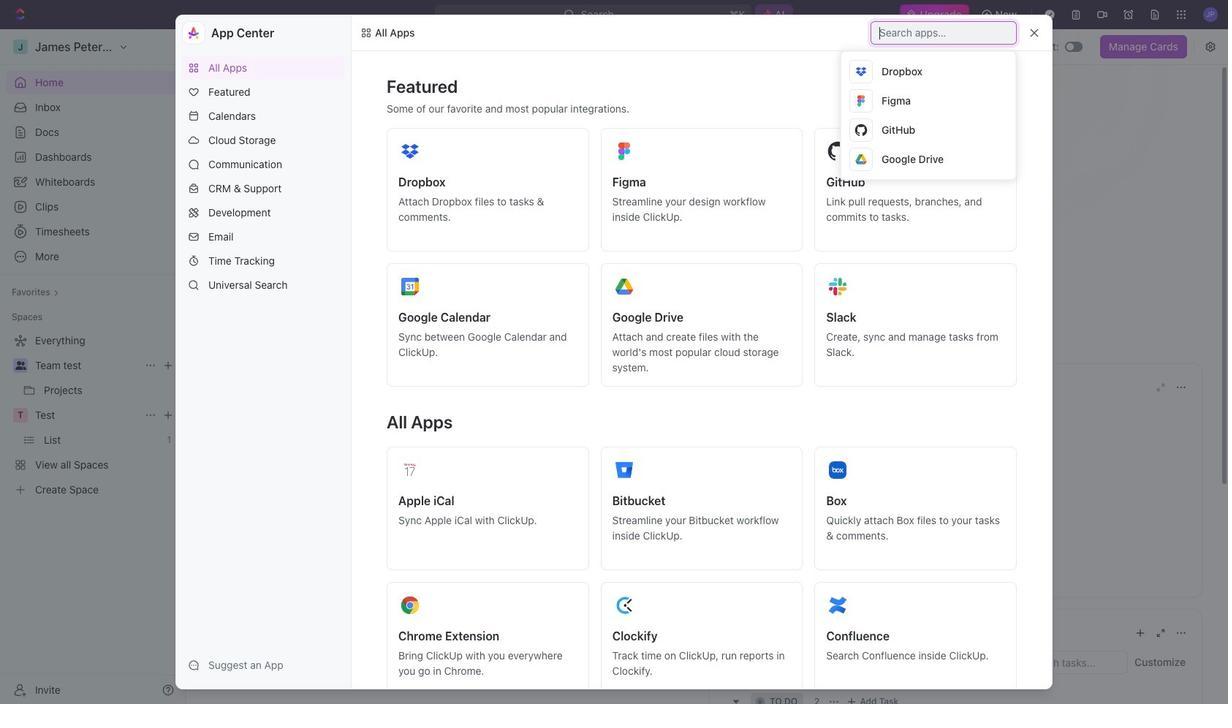 Task type: locate. For each thing, give the bounding box(es) containing it.
dialog
[[176, 15, 1053, 704]]

Search apps… field
[[880, 24, 1012, 42]]

tree
[[6, 329, 180, 502]]

user group image
[[15, 361, 26, 370]]



Task type: vqa. For each thing, say whether or not it's contained in the screenshot.
New "button"
no



Task type: describe. For each thing, give the bounding box(es) containing it.
Search tasks... text field
[[1018, 652, 1128, 674]]

bikse image
[[361, 27, 372, 39]]

user group image
[[222, 160, 234, 169]]

sidebar navigation
[[0, 29, 187, 704]]

test, , element
[[13, 408, 28, 423]]

tree inside sidebar navigation
[[6, 329, 180, 502]]



